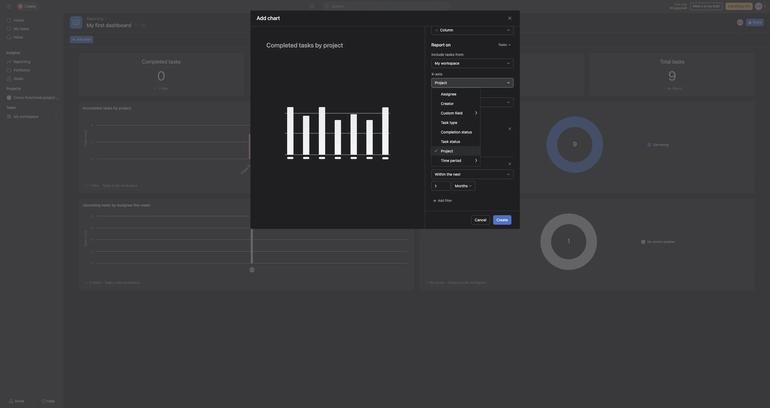 Task type: vqa. For each thing, say whether or not it's contained in the screenshot.


Task type: describe. For each thing, give the bounding box(es) containing it.
my workspace link
[[3, 113, 60, 121]]

a button to remove the filter image
[[508, 162, 511, 166]]

in for incomplete tasks by project
[[112, 184, 115, 188]]

first dashboard
[[95, 22, 131, 28]]

workspace for tasks by completion status this month
[[462, 184, 478, 188]]

add chart
[[257, 15, 280, 21]]

cross-functional project plan link
[[3, 94, 63, 102]]

completed
[[437, 145, 456, 150]]

creator
[[441, 101, 454, 106]]

cross-
[[14, 95, 25, 100]]

3
[[89, 281, 91, 285]]

what's in my trial? button
[[690, 3, 723, 10]]

custom field link
[[431, 108, 480, 118]]

project status
[[444, 203, 468, 208]]

projects in my workspace
[[448, 281, 487, 285]]

close image
[[508, 16, 512, 20]]

functional
[[25, 95, 42, 100]]

this week
[[134, 203, 150, 208]]

0 button for overdue tasks
[[498, 68, 506, 83]]

task status
[[441, 139, 460, 144]]

tasks for by
[[105, 281, 113, 285]]

Completed tasks by project text field
[[263, 39, 412, 51]]

my inside teams element
[[14, 114, 19, 119]]

this month
[[472, 106, 490, 110]]

incomplete for incomplete tasks by project
[[83, 106, 102, 110]]

report image
[[73, 19, 79, 26]]

assignee link
[[431, 89, 480, 99]]

x-axis
[[431, 72, 442, 76]]

tasks inside dropdown button
[[498, 43, 507, 47]]

1 vertical spatial co
[[250, 268, 254, 272]]

filter
[[445, 199, 452, 203]]

y-axis
[[431, 91, 442, 96]]

tasks by completion status this month
[[423, 106, 490, 110]]

left
[[682, 6, 687, 10]]

2 vertical spatial no
[[430, 281, 434, 285]]

project button
[[431, 78, 513, 88]]

reporting link inside insights element
[[3, 58, 60, 66]]

cancel
[[475, 218, 487, 222]]

projects element
[[0, 84, 63, 103]]

0 vertical spatial completion
[[439, 106, 459, 110]]

teams element
[[0, 103, 63, 122]]

by for projects
[[439, 203, 443, 208]]

my tasks
[[14, 26, 29, 31]]

1 vertical spatial completion
[[439, 127, 456, 131]]

1 vertical spatial project
[[441, 149, 453, 153]]

by project
[[113, 106, 131, 110]]

task for task type
[[441, 120, 449, 125]]

task type
[[441, 120, 457, 125]]

what's in my trial?
[[693, 4, 720, 8]]

custom
[[441, 111, 454, 115]]

status inside completion status link
[[462, 130, 472, 134]]

time period
[[441, 158, 461, 163]]

tasks in my workspace for by project
[[102, 184, 137, 188]]

billing
[[735, 4, 744, 8]]

my first dashboard
[[87, 22, 131, 28]]

total tasks
[[660, 59, 685, 65]]

create
[[497, 218, 508, 222]]

task for task status
[[441, 139, 449, 144]]

add filter
[[438, 199, 452, 203]]

invite button
[[5, 397, 28, 407]]

search
[[332, 4, 344, 8]]

free trial 30 days left
[[670, 2, 687, 10]]

assignee
[[441, 92, 456, 96]]

in for upcoming tasks by assignee this week
[[114, 281, 117, 285]]

upcoming tasks by assignee this week
[[83, 203, 150, 208]]

task status link
[[431, 137, 480, 146]]

completion status
[[441, 130, 472, 134]]

goals link
[[3, 75, 60, 83]]

type
[[450, 120, 457, 125]]

insights
[[6, 50, 20, 55]]

inbox link
[[3, 33, 60, 41]]

3 filters
[[89, 281, 101, 285]]

task completion status
[[431, 127, 467, 131]]

tasks for include
[[445, 52, 454, 57]]

my inside global element
[[14, 26, 19, 31]]

no inside no filters button
[[667, 87, 671, 91]]

global element
[[0, 13, 63, 45]]

add billing info
[[728, 4, 750, 8]]

no recent updates
[[647, 240, 675, 244]]

tasks for my
[[20, 26, 29, 31]]

co button
[[737, 19, 744, 26]]

recent
[[652, 240, 662, 244]]

home link
[[3, 16, 60, 25]]

due
[[431, 162, 437, 166]]

my inside dropdown button
[[435, 61, 440, 66]]

in for tasks by completion status this month
[[453, 184, 455, 188]]

column
[[440, 28, 453, 32]]

in inside what's in my trial? button
[[704, 4, 707, 8]]

field
[[455, 111, 463, 115]]

portfolios link
[[3, 66, 60, 75]]

add chart button
[[70, 36, 93, 43]]

portfolios
[[14, 68, 30, 72]]

upcoming for upcoming tasks by assignee this week
[[83, 203, 101, 208]]

upcoming for upcoming
[[653, 143, 669, 147]]

y-
[[431, 91, 435, 96]]

projects by project status
[[423, 203, 468, 208]]

no filters button
[[662, 86, 683, 91]]

completion status link
[[431, 127, 480, 137]]

add to starred image
[[141, 23, 146, 27]]

project link
[[431, 146, 480, 156]]

add for add filter
[[438, 199, 444, 203]]

task for task completion status
[[431, 127, 438, 131]]

within the next
[[435, 172, 460, 177]]

incomplete tasks by project
[[83, 106, 131, 110]]

projects for projects in my workspace
[[448, 281, 460, 285]]

my workspace inside teams element
[[14, 114, 38, 119]]

1 horizontal spatial reporting
[[87, 16, 103, 21]]

tasks for completion
[[443, 184, 452, 188]]

tasks for incomplete
[[103, 106, 112, 110]]

search list box
[[323, 2, 450, 11]]

the
[[447, 172, 452, 177]]

project inside dropdown button
[[435, 81, 447, 85]]

cancel button
[[471, 216, 490, 225]]

by for tasks
[[434, 106, 439, 110]]

insights button
[[0, 50, 20, 55]]

custom field
[[441, 111, 463, 115]]

workspace for upcoming tasks by assignee this week
[[123, 281, 140, 285]]



Task type: locate. For each thing, give the bounding box(es) containing it.
0 down the "completed tasks"
[[157, 68, 165, 83]]

0 horizontal spatial incomplete
[[83, 106, 102, 110]]

1 filter button for overdue tasks
[[493, 86, 510, 91]]

overdue tasks
[[485, 59, 519, 65]]

task up task completion status on the right top of the page
[[441, 120, 449, 125]]

tasks in my workspace for completion
[[443, 184, 478, 188]]

1 1 filter button from the left
[[153, 86, 170, 91]]

0 vertical spatial reporting
[[87, 16, 103, 21]]

0 vertical spatial project
[[435, 81, 447, 85]]

2 horizontal spatial add
[[728, 4, 734, 8]]

my
[[87, 22, 94, 28], [14, 26, 19, 31], [435, 61, 440, 66], [14, 114, 19, 119], [115, 184, 120, 188], [456, 184, 461, 188], [118, 281, 122, 285], [465, 281, 469, 285]]

0 for overdue tasks
[[498, 68, 506, 83]]

0 vertical spatial my workspace
[[435, 61, 459, 66]]

task
[[441, 120, 449, 125], [431, 127, 438, 131], [441, 139, 449, 144]]

within the next button
[[431, 170, 513, 179]]

completion down creator
[[439, 106, 459, 110]]

trial
[[681, 2, 687, 6]]

0 vertical spatial axis
[[435, 72, 442, 76]]

tasks up upcoming tasks by assignee this week
[[102, 184, 111, 188]]

1 0 button from the left
[[157, 68, 165, 83]]

2 0 button from the left
[[498, 68, 506, 83]]

tasks button
[[496, 41, 513, 49]]

info
[[745, 4, 750, 8]]

status inside task status link
[[450, 139, 460, 144]]

1 horizontal spatial incomplete
[[437, 135, 456, 140]]

project up time
[[441, 149, 453, 153]]

0 vertical spatial no filters
[[667, 87, 682, 91]]

0 vertical spatial no
[[667, 87, 671, 91]]

column button
[[431, 25, 513, 35]]

by down add filter
[[439, 203, 443, 208]]

1 vertical spatial incomplete
[[437, 135, 456, 140]]

add
[[728, 4, 734, 8], [76, 38, 82, 41], [438, 199, 444, 203]]

chart
[[83, 38, 91, 41]]

search button
[[323, 2, 450, 11]]

filter
[[161, 87, 168, 91], [501, 87, 509, 91], [91, 184, 99, 188], [432, 184, 440, 188]]

by down y-axis
[[434, 106, 439, 110]]

tasks left assignee
[[102, 203, 111, 208]]

projects for projects by project status
[[423, 203, 438, 208]]

days
[[674, 6, 681, 10]]

project
[[435, 81, 447, 85], [441, 149, 453, 153]]

insights element
[[0, 48, 63, 84]]

include tasks from
[[431, 52, 464, 57]]

co
[[738, 20, 743, 24], [250, 268, 254, 272]]

1 filter button for completed tasks
[[153, 86, 170, 91]]

1 horizontal spatial upcoming
[[653, 143, 669, 147]]

status up the field
[[460, 106, 471, 110]]

workspace for incomplete tasks by project
[[121, 184, 137, 188]]

1 horizontal spatial co
[[738, 20, 743, 24]]

completion
[[441, 130, 461, 134]]

my workspace down team
[[14, 114, 38, 119]]

tasks right 3 filters
[[105, 281, 113, 285]]

1 horizontal spatial no
[[647, 240, 652, 244]]

add for add chart
[[76, 38, 82, 41]]

no
[[667, 87, 671, 91], [647, 240, 652, 244], [430, 281, 434, 285]]

0 horizontal spatial reporting link
[[3, 58, 60, 66]]

tasks down y-
[[423, 106, 433, 110]]

no filters inside button
[[667, 87, 682, 91]]

no filters
[[667, 87, 682, 91], [430, 281, 444, 285]]

0 horizontal spatial my workspace
[[14, 114, 38, 119]]

free
[[674, 2, 681, 6]]

axis down 'include'
[[435, 72, 442, 76]]

in for projects by project status
[[461, 281, 464, 285]]

reporting up my first dashboard
[[87, 16, 103, 21]]

add left chart
[[76, 38, 82, 41]]

0 button down the "completed tasks"
[[157, 68, 165, 83]]

2 vertical spatial add
[[438, 199, 444, 203]]

my
[[708, 4, 712, 8]]

0 vertical spatial upcoming
[[653, 143, 669, 147]]

1 vertical spatial projects
[[423, 203, 438, 208]]

1 horizontal spatial 0
[[498, 68, 506, 83]]

hide sidebar image
[[7, 4, 11, 8]]

next
[[453, 172, 460, 177]]

reporting inside insights element
[[14, 59, 30, 64]]

0 horizontal spatial 1 filter button
[[153, 86, 170, 91]]

plan
[[56, 95, 63, 100]]

0 vertical spatial reporting link
[[87, 16, 103, 22]]

workspace inside teams element
[[20, 114, 38, 119]]

tasks inside global element
[[20, 26, 29, 31]]

status down type
[[457, 127, 467, 131]]

tasks for upcoming
[[102, 203, 111, 208]]

share
[[753, 20, 761, 24]]

1 vertical spatial reporting link
[[3, 58, 60, 66]]

1 horizontal spatial 0 button
[[498, 68, 506, 83]]

task left completion at right top
[[431, 127, 438, 131]]

0 vertical spatial incomplete
[[83, 106, 102, 110]]

goals
[[14, 76, 23, 81]]

1 horizontal spatial my workspace
[[435, 61, 459, 66]]

add filter button
[[431, 197, 453, 205]]

add up the projects by project status
[[438, 199, 444, 203]]

0 horizontal spatial no
[[430, 281, 434, 285]]

0 horizontal spatial co
[[250, 268, 254, 272]]

show options image
[[134, 23, 138, 27]]

date
[[438, 162, 445, 166]]

a button to remove the filter image
[[508, 127, 511, 131]]

2 vertical spatial task
[[441, 139, 449, 144]]

None number field
[[431, 181, 450, 191]]

0 horizontal spatial add
[[76, 38, 82, 41]]

creator link
[[431, 99, 480, 108]]

include
[[431, 52, 444, 57]]

2 horizontal spatial projects
[[448, 281, 460, 285]]

0 horizontal spatial projects
[[6, 86, 21, 91]]

1 filter button
[[153, 86, 170, 91], [493, 86, 510, 91]]

projects inside projects "dropdown button"
[[6, 86, 21, 91]]

status up task status link
[[462, 130, 472, 134]]

team button
[[0, 105, 16, 110]]

1 0 from the left
[[157, 68, 165, 83]]

0
[[157, 68, 165, 83], [498, 68, 506, 83]]

1 vertical spatial axis
[[435, 91, 442, 96]]

project
[[43, 95, 55, 100]]

1 vertical spatial no filters
[[430, 281, 444, 285]]

0 button down the overdue tasks
[[498, 68, 506, 83]]

filters
[[672, 87, 682, 91], [431, 116, 443, 121], [92, 281, 101, 285], [435, 281, 444, 285]]

reporting up the portfolios
[[14, 59, 30, 64]]

1 horizontal spatial no filters
[[667, 87, 682, 91]]

1
[[158, 87, 160, 91], [499, 87, 500, 91], [89, 184, 91, 188], [430, 184, 431, 188]]

1 vertical spatial reporting
[[14, 59, 30, 64]]

months button
[[451, 181, 475, 191]]

2 horizontal spatial by
[[439, 203, 443, 208]]

incomplete for incomplete
[[437, 135, 456, 140]]

task type link
[[431, 118, 480, 127]]

axis up creator
[[435, 91, 442, 96]]

reporting link up my first dashboard
[[87, 16, 103, 22]]

axis
[[435, 72, 442, 76], [435, 91, 442, 96]]

team
[[6, 105, 16, 110]]

status down completion status link
[[450, 139, 460, 144]]

months
[[455, 184, 468, 188]]

completed tasks
[[142, 59, 181, 65]]

period
[[450, 158, 461, 163]]

0 horizontal spatial no filters
[[430, 281, 444, 285]]

create button
[[493, 216, 511, 225]]

completion
[[439, 106, 459, 110], [439, 127, 456, 131]]

tasks down home
[[20, 26, 29, 31]]

2 axis from the top
[[435, 91, 442, 96]]

add billing info button
[[726, 3, 753, 10]]

2 vertical spatial projects
[[448, 281, 460, 285]]

0 vertical spatial task
[[441, 120, 449, 125]]

incomplete
[[83, 106, 102, 110], [437, 135, 456, 140]]

add left billing on the top of the page
[[728, 4, 734, 8]]

my workspace inside dropdown button
[[435, 61, 459, 66]]

2 1 filter button from the left
[[493, 86, 510, 91]]

reporting
[[87, 16, 103, 21], [14, 59, 30, 64]]

tasks down "within the next"
[[443, 184, 452, 188]]

1 horizontal spatial projects
[[423, 203, 438, 208]]

0 horizontal spatial reporting
[[14, 59, 30, 64]]

my tasks link
[[3, 25, 60, 33]]

reporting link
[[87, 16, 103, 22], [3, 58, 60, 66]]

x-
[[431, 72, 435, 76]]

completion down task type
[[439, 127, 456, 131]]

add inside dropdown button
[[438, 199, 444, 203]]

1 vertical spatial my workspace
[[14, 114, 38, 119]]

my workspace down the include tasks from
[[435, 61, 459, 66]]

axis for y-
[[435, 91, 442, 96]]

0 vertical spatial co
[[738, 20, 743, 24]]

task up "completed"
[[441, 139, 449, 144]]

0 vertical spatial add
[[728, 4, 734, 8]]

1 axis from the top
[[435, 72, 442, 76]]

0 vertical spatial projects
[[6, 86, 21, 91]]

tasks up the overdue tasks
[[498, 43, 507, 47]]

upcoming
[[653, 143, 669, 147], [83, 203, 101, 208]]

9 button
[[668, 68, 676, 83]]

axis for x-
[[435, 72, 442, 76]]

0 for completed tasks
[[157, 68, 165, 83]]

1 horizontal spatial by
[[434, 106, 439, 110]]

1 horizontal spatial reporting link
[[87, 16, 103, 22]]

tasks in my workspace
[[102, 184, 137, 188], [443, 184, 478, 188], [105, 281, 140, 285]]

projects button
[[0, 86, 21, 91]]

0 horizontal spatial by
[[112, 203, 116, 208]]

assignee
[[117, 203, 133, 208]]

30
[[670, 6, 674, 10]]

workspace inside dropdown button
[[441, 61, 459, 66]]

time period link
[[431, 156, 480, 165]]

by
[[434, 106, 439, 110], [112, 203, 116, 208], [439, 203, 443, 208]]

tasks
[[20, 26, 29, 31], [445, 52, 454, 57], [103, 106, 112, 110], [102, 203, 111, 208]]

reporting link up the portfolios
[[3, 58, 60, 66]]

1 vertical spatial add
[[76, 38, 82, 41]]

9
[[668, 68, 676, 83]]

0 down the overdue tasks
[[498, 68, 506, 83]]

tasks in my workspace for by
[[105, 281, 140, 285]]

by left assignee
[[112, 203, 116, 208]]

0 button
[[157, 68, 165, 83], [498, 68, 506, 83]]

0 button for completed tasks
[[157, 68, 165, 83]]

tasks for by project
[[102, 184, 111, 188]]

projects for projects
[[6, 86, 21, 91]]

invite
[[15, 399, 24, 404]]

cross-functional project plan
[[14, 95, 63, 100]]

0 horizontal spatial 0
[[157, 68, 165, 83]]

time
[[441, 158, 449, 163]]

1 horizontal spatial add
[[438, 199, 444, 203]]

inbox
[[14, 35, 23, 39]]

1 horizontal spatial 1 filter button
[[493, 86, 510, 91]]

add for add billing info
[[728, 4, 734, 8]]

project down x-axis
[[435, 81, 447, 85]]

1 vertical spatial task
[[431, 127, 438, 131]]

co inside button
[[738, 20, 743, 24]]

1 vertical spatial no
[[647, 240, 652, 244]]

filters inside button
[[672, 87, 682, 91]]

0 horizontal spatial upcoming
[[83, 203, 101, 208]]

0 horizontal spatial 0 button
[[157, 68, 165, 83]]

workspace for projects by project status
[[470, 281, 487, 285]]

due date
[[431, 162, 445, 166]]

tasks left the 'by project'
[[103, 106, 112, 110]]

1 vertical spatial upcoming
[[83, 203, 101, 208]]

home
[[14, 18, 24, 22]]

projects
[[6, 86, 21, 91], [423, 203, 438, 208], [448, 281, 460, 285]]

2 horizontal spatial no
[[667, 87, 671, 91]]

tasks left 'from'
[[445, 52, 454, 57]]

2 0 from the left
[[498, 68, 506, 83]]



